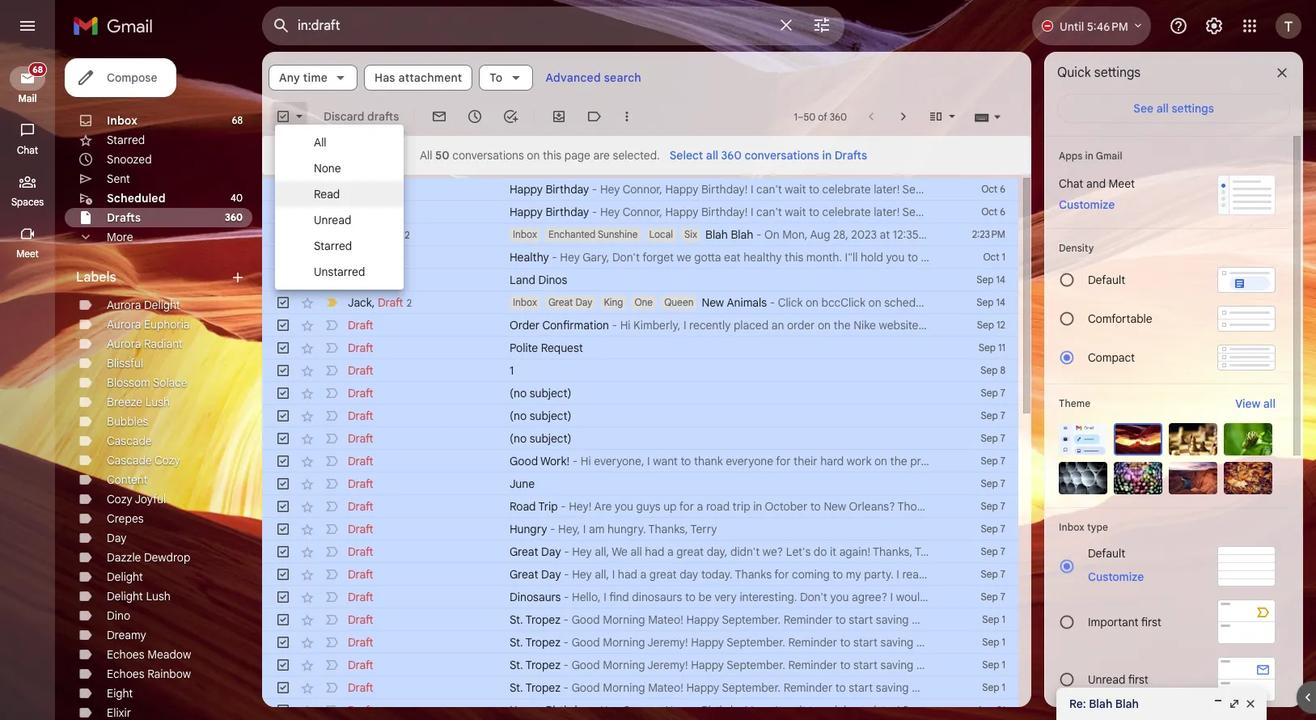 Task type: describe. For each thing, give the bounding box(es) containing it.
sep for 21th row from the top
[[983, 636, 1000, 648]]

19 row from the top
[[262, 586, 1194, 609]]

8 sep 7 from the top
[[981, 546, 1006, 558]]

unread first
[[1089, 672, 1149, 687]]

content link
[[107, 473, 148, 487]]

2 horizontal spatial 360
[[830, 110, 847, 123]]

1 conversations from the left
[[453, 148, 524, 163]]

0 vertical spatial had
[[645, 545, 665, 559]]

(no for 14th row from the bottom's (no subject) link
[[510, 409, 527, 423]]

Search in mail search field
[[262, 6, 845, 45]]

1 vertical spatial drafts
[[107, 210, 141, 225]]

4 sep 7 from the top
[[981, 455, 1006, 467]]

2 inside jack , draft 2
[[407, 297, 412, 309]]

1 for 5th row from the bottom
[[1002, 613, 1006, 626]]

row containing jack
[[262, 291, 1019, 314]]

scheduled
[[107, 191, 166, 206]]

1 sep 7 from the top
[[981, 387, 1006, 399]]

morning for 22th row
[[603, 658, 646, 673]]

hey for 23th row from the bottom of the page
[[600, 205, 620, 219]]

sep for 22th row
[[983, 659, 1000, 671]]

sep 12
[[978, 319, 1006, 331]]

inbox type element
[[1059, 521, 1276, 533]]

mark as unread image
[[432, 108, 448, 125]]

add to tasks image
[[503, 108, 519, 125]]

2 not important switch from the top
[[324, 204, 340, 220]]

healthy - hey gary, don't forget we gotta eat healthy this month. i"ll hold you to it! -terry
[[510, 250, 965, 265]]

aurora euphoria link
[[107, 317, 190, 332]]

dewdrop
[[144, 550, 191, 565]]

2 row from the top
[[262, 201, 1019, 223]]

1 vertical spatial thanks,
[[873, 545, 913, 559]]

0 horizontal spatial a
[[641, 567, 647, 582]]

content
[[107, 473, 148, 487]]

2 conversations from the left
[[745, 148, 820, 163]]

1 mateo! from the top
[[648, 613, 684, 627]]

(no subject) for 13th row from the bottom of the page (no subject) link
[[510, 431, 572, 446]]

aurora for aurora radiant
[[107, 337, 141, 351]]

morning for 5th row from the bottom
[[603, 613, 646, 627]]

9 sep 7 from the top
[[981, 568, 1006, 580]]

10 row from the top
[[262, 382, 1019, 405]]

cozy joyful link
[[107, 492, 166, 507]]

drafts
[[367, 109, 399, 124]]

1 horizontal spatial new
[[824, 499, 847, 514]]

support image
[[1170, 16, 1189, 36]]

june link
[[510, 476, 930, 492]]

move to inbox image
[[551, 108, 568, 125]]

very
[[715, 590, 737, 605]]

me
[[1212, 499, 1228, 514]]

apps
[[1059, 150, 1083, 162]]

1 vertical spatial oct
[[982, 206, 998, 218]]

all, for we
[[595, 545, 610, 559]]

we
[[612, 545, 628, 559]]

:) for 22th row
[[1148, 658, 1155, 673]]

labels
[[76, 270, 116, 286]]

40
[[231, 192, 243, 204]]

has
[[375, 70, 396, 85]]

7 sep 7 from the top
[[981, 523, 1006, 535]]

chat for chat and meet customize
[[1059, 176, 1084, 191]]

inbox down downtown
[[1059, 521, 1085, 533]]

select all 360 conversations in drafts
[[670, 148, 868, 163]]

none
[[314, 161, 341, 176]]

more button
[[65, 227, 253, 247]]

first for important first
[[1142, 615, 1162, 629]]

discard drafts
[[324, 109, 399, 124]]

hey for 18th row from the top of the page
[[572, 567, 592, 582]]

inbox up starred link
[[107, 113, 138, 128]]

2 oct 6 from the top
[[982, 206, 1006, 218]]

trip for 5th row from the bottom
[[987, 613, 1005, 627]]

great day
[[549, 296, 593, 308]]

theme
[[1059, 397, 1091, 410]]

13 row from the top
[[262, 450, 1019, 473]]

any time
[[279, 70, 328, 85]]

queen
[[665, 296, 694, 308]]

7 for 17th row
[[1001, 546, 1006, 558]]

7 row from the top
[[262, 314, 1019, 337]]

trip for 23th row from the top
[[987, 681, 1005, 695]]

2 6 from the top
[[1001, 206, 1006, 218]]

eight link
[[107, 686, 133, 701]]

7 for 15th row from the top
[[1001, 500, 1006, 512]]

again!
[[840, 545, 871, 559]]

wait for aug 31
[[785, 703, 807, 718]]

1 vertical spatial don't
[[800, 590, 828, 605]]

3 sep 7 from the top
[[981, 432, 1006, 444]]

were
[[946, 590, 970, 605]]

land dinos link
[[510, 272, 930, 288]]

theme element
[[1059, 396, 1091, 412]]

birthday for aug
[[546, 703, 589, 718]]

6 sep 7 from the top
[[981, 500, 1006, 512]]

dinosaurs - hello, i find dinosaurs to be very interesting. don't you agree? i would if i were you. i better get going now. sincerely, terry
[[510, 590, 1194, 605]]

17 row from the top
[[262, 541, 1019, 563]]

0 horizontal spatial starred
[[107, 133, 145, 147]]

cascade link
[[107, 434, 152, 448]]

find
[[610, 590, 629, 605]]

important
[[1089, 615, 1139, 629]]

inbox down land
[[513, 296, 537, 308]]

sep for 5th row from the bottom
[[983, 613, 1000, 626]]

trip for 22th row
[[992, 658, 1010, 673]]

orleans?
[[849, 499, 896, 514]]

2 sep 7 from the top
[[981, 410, 1006, 422]]

quick settings element
[[1058, 65, 1141, 94]]

money for 22th row
[[917, 658, 951, 673]]

1 for 23th row from the top
[[1002, 681, 1006, 694]]

any
[[279, 70, 300, 85]]

discard drafts button
[[317, 102, 406, 131]]

celebrate for aug
[[823, 703, 871, 718]]

birthday! for aug 31
[[702, 703, 748, 718]]

5 7 from the top
[[1001, 478, 1006, 490]]

1 6 from the top
[[1001, 183, 1006, 195]]

all for see
[[1157, 101, 1169, 116]]

today.
[[702, 567, 733, 582]]

meet inside heading
[[16, 248, 39, 260]]

1 14 from the top
[[997, 274, 1006, 286]]

24 row from the top
[[262, 699, 1019, 720]]

50 for conversations
[[435, 148, 450, 163]]

you,
[[1038, 567, 1059, 582]]

delight for delight lush
[[107, 589, 143, 604]]

1 vertical spatial cozy
[[107, 492, 133, 507]]

snooze image
[[467, 108, 483, 125]]

breeze lush link
[[107, 395, 170, 410]]

14 row from the top
[[262, 473, 1019, 495]]

meet inside chat and meet customize
[[1109, 176, 1135, 191]]

(no subject) for (no subject) link related to tenth row
[[510, 386, 572, 401]]

display density element
[[1059, 242, 1276, 254]]

1 later! from the top
[[874, 182, 900, 197]]

clear search image
[[771, 9, 803, 41]]

all inside row
[[631, 545, 642, 559]]

september. for 23th row from the top
[[722, 681, 781, 695]]

sep 1 for 22th row
[[983, 659, 1006, 671]]

0 horizontal spatial new
[[702, 295, 725, 310]]

thought
[[898, 499, 941, 514]]

chat for chat
[[17, 144, 38, 156]]

it!
[[921, 250, 931, 265]]

drafts link
[[107, 210, 141, 225]]

eat
[[724, 250, 741, 265]]

1 birthday from the top
[[546, 182, 589, 197]]

blossom
[[107, 376, 150, 390]]

oct 1
[[984, 251, 1006, 263]]

dinosaurs
[[632, 590, 683, 605]]

0 vertical spatial delight
[[144, 298, 180, 312]]

0 vertical spatial a
[[697, 499, 704, 514]]

12 row from the top
[[262, 427, 1019, 450]]

sep 11
[[979, 342, 1006, 354]]

31
[[997, 704, 1006, 716]]

re:
[[1070, 697, 1087, 711]]

:) for 21th row from the top
[[1148, 635, 1155, 650]]

king
[[604, 296, 624, 308]]

1 birthday! from the top
[[702, 182, 748, 197]]

now.
[[1089, 590, 1113, 605]]

0 vertical spatial great
[[677, 545, 704, 559]]

sep for fifth row from the top of the page
[[977, 274, 994, 286]]

18 row from the top
[[262, 563, 1088, 586]]

happy birthday - hey connor, happy birthday! i can't wait to celebrate later! see you soon! -terry for oct 6
[[510, 205, 1009, 219]]

not important switch for oct 6
[[324, 181, 340, 197]]

all for all
[[314, 135, 327, 150]]

october
[[765, 499, 808, 514]]

(no subject) link for 13th row from the bottom of the page
[[510, 431, 930, 447]]

:) for 23th row from the top
[[1143, 681, 1150, 695]]

all 50 conversations on this page are selected.
[[420, 148, 660, 163]]

halloween.
[[1133, 499, 1190, 514]]

great day - hey all, we all had a great day, didn't we? let's do it again! thanks, terry
[[510, 545, 942, 559]]

day for great day - hey all, we all had a great day, didn't we? let's do it again! thanks, terry
[[542, 545, 561, 559]]

1 horizontal spatial would
[[953, 499, 984, 514]]

1 vertical spatial be
[[699, 590, 712, 605]]

1 horizontal spatial 68
[[232, 114, 243, 126]]

day
[[680, 567, 699, 582]]

blissful link
[[107, 356, 143, 371]]

jeremy! for 21th row from the top
[[648, 635, 688, 650]]

main content containing any time
[[262, 52, 1289, 720]]

december for 22th row
[[1091, 658, 1145, 673]]

1 vertical spatial great
[[650, 567, 677, 582]]

23 row from the top
[[262, 677, 1179, 699]]

cascade cozy link
[[107, 453, 180, 468]]

0 horizontal spatial this
[[543, 148, 562, 163]]

(no for (no subject) link related to tenth row
[[510, 386, 527, 401]]

2 inside tara draft 2
[[405, 229, 410, 241]]

work!
[[541, 454, 570, 469]]

aurora for aurora delight
[[107, 298, 141, 312]]

sep 1 for 23th row from the top
[[983, 681, 1006, 694]]

5 sep 7 from the top
[[981, 478, 1006, 490]]

time
[[303, 70, 328, 85]]

2 14 from the top
[[997, 296, 1006, 308]]

birthday for oct
[[546, 205, 589, 219]]

see inside "button"
[[1134, 101, 1154, 116]]

land
[[510, 273, 536, 287]]

not important switch for oct 1
[[324, 249, 340, 265]]

dinosaurs
[[510, 590, 561, 605]]

labels heading
[[76, 270, 230, 286]]

customize button for chat and meet
[[1050, 195, 1125, 214]]

gmail image
[[73, 10, 161, 42]]

day for great day - hey all, i had a great day today. thanks for coming to my party. i really appreciate it. thank you, terry
[[542, 567, 561, 582]]

7 for 18th row from the top of the page
[[1001, 568, 1006, 580]]

jeremy! for 22th row
[[648, 658, 688, 673]]

aurora radiant link
[[107, 337, 183, 351]]

sunshine
[[598, 228, 638, 240]]

this inside row
[[785, 250, 804, 265]]

animals
[[727, 295, 767, 310]]

our for 22th row
[[972, 658, 989, 673]]

oct for hey gary, don't forget we gotta eat healthy this month. i"ll hold you to it! -terry
[[984, 251, 1000, 263]]

gary,
[[583, 250, 610, 265]]

dino link
[[107, 609, 130, 623]]

1 vertical spatial it
[[830, 545, 837, 559]]

1 vertical spatial had
[[618, 567, 638, 582]]

enchanted
[[549, 228, 596, 240]]

later! for oct 6
[[874, 205, 900, 219]]

0 vertical spatial be
[[987, 499, 1000, 514]]

road
[[510, 499, 536, 514]]

,
[[372, 295, 375, 310]]

1 wait from the top
[[785, 182, 807, 197]]

(no subject) link for 14th row from the bottom
[[510, 408, 930, 424]]

(no subject) link for tenth row
[[510, 385, 930, 401]]

compose
[[107, 70, 157, 85]]

celebrate for oct
[[823, 205, 871, 219]]

2 mateo! from the top
[[648, 681, 684, 695]]

later! for aug 31
[[874, 703, 900, 718]]

any time button
[[269, 65, 358, 91]]

search
[[604, 70, 642, 85]]

10 sep 7 from the top
[[981, 591, 1006, 603]]

cascade for cascade cozy
[[107, 453, 152, 468]]

read
[[314, 187, 340, 202]]

select input tool image
[[993, 111, 1003, 123]]

5 row from the top
[[262, 269, 1019, 291]]

advanced
[[546, 70, 601, 85]]

mail
[[18, 92, 37, 104]]

older image
[[896, 108, 912, 125]]

22 row from the top
[[262, 654, 1184, 677]]

7 for tenth row
[[1001, 387, 1006, 399]]

all for view
[[1264, 397, 1276, 411]]

dinos
[[539, 273, 568, 287]]

20 row from the top
[[262, 609, 1179, 631]]



Task type: locate. For each thing, give the bounding box(es) containing it.
0 vertical spatial settings
[[1095, 65, 1141, 81]]

new down land dinos link
[[702, 295, 725, 310]]

echoes for echoes meadow
[[107, 647, 145, 662]]

:) for 5th row from the bottom
[[1143, 613, 1150, 627]]

1 horizontal spatial drafts
[[835, 148, 868, 163]]

blah up gotta
[[706, 227, 728, 242]]

chat heading
[[0, 144, 55, 157]]

had
[[645, 545, 665, 559], [618, 567, 638, 582]]

can't for oct
[[757, 205, 782, 219]]

1 vertical spatial unread
[[1089, 672, 1126, 687]]

7 for 19th row from the top of the page
[[1001, 591, 1006, 603]]

great up dinosaurs
[[510, 567, 539, 582]]

1 vertical spatial celebrate
[[823, 205, 871, 219]]

density
[[1059, 242, 1095, 254]]

would left 'fun'
[[953, 499, 984, 514]]

this right on
[[543, 148, 562, 163]]

know!
[[1231, 499, 1260, 514]]

0 vertical spatial first
[[1142, 615, 1162, 629]]

2 soon! from the top
[[947, 205, 975, 219]]

cascade down bubbles "link" in the left bottom of the page
[[107, 434, 152, 448]]

draft
[[348, 182, 374, 197], [348, 205, 374, 219], [376, 227, 402, 242], [348, 250, 374, 265], [348, 273, 374, 287], [378, 295, 404, 310], [348, 318, 374, 333], [348, 341, 374, 355], [348, 363, 374, 378], [348, 386, 374, 401], [348, 409, 374, 423], [348, 431, 374, 446], [348, 454, 374, 469], [348, 477, 374, 491], [348, 499, 374, 514], [348, 522, 374, 537], [348, 545, 374, 559], [348, 567, 374, 582], [348, 590, 374, 605], [348, 613, 374, 627], [348, 635, 374, 650], [348, 658, 374, 673], [348, 681, 374, 695], [348, 703, 374, 718]]

2 (no subject) from the top
[[510, 409, 572, 423]]

0 horizontal spatial 68
[[33, 64, 43, 75]]

1 all, from the top
[[595, 545, 610, 559]]

happy birthday - hey connor, happy birthday! i can't wait to celebrate later! see you soon! -terry for aug 31
[[510, 703, 1009, 718]]

has attachment button
[[364, 65, 473, 91]]

0 vertical spatial 68
[[33, 64, 43, 75]]

3 sep 1 from the top
[[983, 659, 1006, 671]]

month.
[[807, 250, 843, 265]]

1 vertical spatial 68
[[232, 114, 243, 126]]

1 horizontal spatial be
[[987, 499, 1000, 514]]

chat left and
[[1059, 176, 1084, 191]]

1 (no from the top
[[510, 386, 527, 401]]

1 happy birthday - hey connor, happy birthday! i can't wait to celebrate later! see you soon! -terry from the top
[[510, 182, 1009, 197]]

9 row from the top
[[262, 359, 1019, 382]]

aurora down the aurora delight
[[107, 317, 141, 332]]

in
[[823, 148, 832, 163], [1086, 150, 1094, 162], [754, 499, 763, 514], [1075, 613, 1084, 627], [1080, 635, 1089, 650], [1080, 658, 1089, 673], [1075, 681, 1084, 695]]

3 not important switch from the top
[[324, 249, 340, 265]]

2 (no from the top
[[510, 409, 527, 423]]

this left month.
[[785, 250, 804, 265]]

1 vertical spatial soon!
[[947, 205, 975, 219]]

our for 21th row from the top
[[972, 635, 989, 650]]

day down hey,
[[542, 545, 561, 559]]

0 horizontal spatial would
[[897, 590, 927, 605]]

all inside button
[[1264, 397, 1276, 411]]

aurora delight
[[107, 298, 180, 312]]

unread up re: blah blah
[[1089, 672, 1126, 687]]

0 vertical spatial unread
[[314, 213, 352, 227]]

inbox
[[107, 113, 138, 128], [513, 228, 537, 240], [513, 296, 537, 308], [1059, 521, 1085, 533]]

1 vertical spatial echoes
[[107, 667, 145, 681]]

subject) for 13th row from the bottom of the page (no subject) link
[[530, 431, 572, 446]]

2 echoes from the top
[[107, 667, 145, 681]]

0 horizontal spatial had
[[618, 567, 638, 582]]

3 aurora from the top
[[107, 337, 141, 351]]

1 vertical spatial (no
[[510, 409, 527, 423]]

sep for 18th row from the top of the page
[[981, 568, 999, 580]]

0 vertical spatial jeremy!
[[648, 635, 688, 650]]

50 down mark as unread image
[[435, 148, 450, 163]]

6 7 from the top
[[1001, 500, 1006, 512]]

2 vertical spatial 360
[[225, 211, 243, 223]]

six
[[685, 228, 698, 240]]

1 celebrate from the top
[[823, 182, 871, 197]]

to
[[490, 70, 503, 85]]

discard
[[324, 109, 365, 124]]

hungry.
[[608, 522, 646, 537]]

settings image
[[1205, 16, 1225, 36]]

meet
[[1109, 176, 1135, 191], [16, 248, 39, 260]]

up
[[664, 499, 677, 514]]

unread for unread first
[[1089, 672, 1126, 687]]

None checkbox
[[275, 108, 291, 125], [275, 295, 291, 311], [275, 317, 291, 333], [275, 385, 291, 401], [275, 453, 291, 469], [275, 499, 291, 515], [275, 521, 291, 537], [275, 544, 291, 560], [275, 567, 291, 583], [275, 589, 291, 605], [275, 635, 291, 651], [275, 680, 291, 696], [275, 703, 291, 719], [275, 108, 291, 125], [275, 295, 291, 311], [275, 317, 291, 333], [275, 385, 291, 401], [275, 453, 291, 469], [275, 499, 291, 515], [275, 521, 291, 537], [275, 544, 291, 560], [275, 567, 291, 583], [275, 589, 291, 605], [275, 635, 291, 651], [275, 680, 291, 696], [275, 703, 291, 719]]

2 vertical spatial birthday!
[[702, 703, 748, 718]]

1 vertical spatial subject)
[[530, 409, 572, 423]]

our for 23th row from the top
[[967, 681, 984, 695]]

14 down oct 1
[[997, 274, 1006, 286]]

1 cascade from the top
[[107, 434, 152, 448]]

a up the "dinosaurs"
[[641, 567, 647, 582]]

row
[[262, 178, 1019, 201], [262, 201, 1019, 223], [262, 223, 1019, 246], [262, 246, 1019, 269], [262, 269, 1019, 291], [262, 291, 1019, 314], [262, 314, 1019, 337], [262, 337, 1019, 359], [262, 359, 1019, 382], [262, 382, 1019, 405], [262, 405, 1019, 427], [262, 427, 1019, 450], [262, 450, 1019, 473], [262, 473, 1019, 495], [262, 495, 1289, 518], [262, 518, 1019, 541], [262, 541, 1019, 563], [262, 563, 1088, 586], [262, 586, 1194, 609], [262, 609, 1179, 631], [262, 631, 1184, 654], [262, 654, 1184, 677], [262, 677, 1179, 699], [262, 699, 1019, 720]]

2 vertical spatial great
[[510, 567, 539, 582]]

oct for hey connor, happy birthday! i can't wait to celebrate later! see you soon! -terry
[[982, 183, 998, 195]]

0 vertical spatial 14
[[997, 274, 1006, 286]]

4 sep 1 from the top
[[983, 681, 1006, 694]]

local
[[650, 228, 673, 240]]

4 not important switch from the top
[[324, 272, 340, 288]]

all inside "button"
[[1157, 101, 1169, 116]]

thank
[[1003, 567, 1035, 582]]

default up comfortable
[[1089, 273, 1126, 287]]

cozy up joyful
[[155, 453, 180, 468]]

1 horizontal spatial this
[[785, 250, 804, 265]]

1 sep 14 from the top
[[977, 274, 1006, 286]]

1 vertical spatial st. tropez - good morning jeremy! happy september. reminder to start saving money for our trip to st. tropez in december :) terry
[[510, 658, 1184, 673]]

1 jeremy! from the top
[[648, 635, 688, 650]]

great for great day
[[549, 296, 573, 308]]

sep for tenth row
[[981, 387, 999, 399]]

360 right of
[[830, 110, 847, 123]]

it right do
[[830, 545, 837, 559]]

bubbles
[[107, 414, 148, 429]]

1 horizontal spatial had
[[645, 545, 665, 559]]

0 horizontal spatial unread
[[314, 213, 352, 227]]

sep for ninth row from the top
[[981, 364, 998, 376]]

0 vertical spatial can't
[[757, 182, 782, 197]]

aurora radiant
[[107, 337, 183, 351]]

1 horizontal spatial a
[[668, 545, 674, 559]]

0 vertical spatial st. tropez - good morning mateo! happy september. reminder to start saving money for our trip to st. tropez in december :) terry
[[510, 613, 1179, 627]]

spaces heading
[[0, 196, 55, 209]]

conversations down snooze icon
[[453, 148, 524, 163]]

inbox up the healthy on the top of page
[[513, 228, 537, 240]]

68 inside navigation
[[33, 64, 43, 75]]

of
[[818, 110, 828, 123]]

2 vertical spatial later!
[[874, 703, 900, 718]]

sent link
[[107, 172, 130, 186]]

all for all 50 conversations on this page are selected.
[[420, 148, 433, 163]]

new animals -
[[702, 295, 778, 310]]

2 vertical spatial wait
[[785, 703, 807, 718]]

delight down delight "link"
[[107, 589, 143, 604]]

16 row from the top
[[262, 518, 1019, 541]]

blossom solace link
[[107, 376, 188, 390]]

sep for 12th row from the bottom of the page
[[981, 455, 999, 467]]

minimize image
[[1212, 698, 1225, 711]]

subject) for (no subject) link related to tenth row
[[530, 386, 572, 401]]

mail heading
[[0, 92, 55, 105]]

1 default from the top
[[1089, 273, 1126, 287]]

blah up "healthy - hey gary, don't forget we gotta eat healthy this month. i"ll hold you to it! -terry"
[[731, 227, 754, 242]]

68 up mail
[[33, 64, 43, 75]]

2 (no subject) link from the top
[[510, 408, 930, 424]]

settings inside "button"
[[1172, 101, 1215, 116]]

21 row from the top
[[262, 631, 1184, 654]]

sep for 23th row from the top
[[983, 681, 1000, 694]]

Search in mail text field
[[298, 18, 767, 34]]

1 not important switch from the top
[[324, 181, 340, 197]]

1 horizontal spatial conversations
[[745, 148, 820, 163]]

3 (no subject) from the top
[[510, 431, 572, 446]]

chat
[[17, 144, 38, 156], [1059, 176, 1084, 191]]

1 connor, from the top
[[623, 182, 663, 197]]

starred up snoozed
[[107, 133, 145, 147]]

navigation containing mail
[[0, 52, 57, 720]]

starred up unstarred
[[314, 239, 352, 253]]

50 left of
[[804, 110, 816, 123]]

close image
[[1245, 698, 1258, 711]]

day up confirmation
[[576, 296, 593, 308]]

december for 23th row from the top
[[1087, 681, 1140, 695]]

really
[[903, 567, 930, 582]]

1 vertical spatial great
[[510, 545, 539, 559]]

day up dinosaurs
[[542, 567, 561, 582]]

2 7 from the top
[[1001, 410, 1006, 422]]

1 horizontal spatial 360
[[722, 148, 742, 163]]

money for 21th row from the top
[[917, 635, 951, 650]]

0 horizontal spatial chat
[[17, 144, 38, 156]]

aurora euphoria
[[107, 317, 190, 332]]

7 7 from the top
[[1001, 523, 1006, 535]]

conversations down the 1 50 of 360
[[745, 148, 820, 163]]

unread down read at left
[[314, 213, 352, 227]]

3 subject) from the top
[[530, 431, 572, 446]]

15 row from the top
[[262, 495, 1289, 518]]

1 horizontal spatial chat
[[1059, 176, 1084, 191]]

1 row from the top
[[262, 178, 1019, 201]]

morning for 21th row from the top
[[603, 635, 646, 650]]

3 connor, from the top
[[623, 703, 663, 718]]

september. for 21th row from the top
[[727, 635, 786, 650]]

9 7 from the top
[[1001, 568, 1006, 580]]

we?
[[763, 545, 784, 559]]

sep 14 down oct 1
[[977, 274, 1006, 286]]

customize down and
[[1059, 197, 1115, 212]]

it right thought
[[944, 499, 950, 514]]

guys
[[637, 499, 661, 514]]

sep for 17th row from the bottom of the page
[[979, 342, 996, 354]]

aurora up aurora euphoria link
[[107, 298, 141, 312]]

chat down mail 'heading'
[[17, 144, 38, 156]]

sep for 15th row from the top
[[981, 500, 999, 512]]

1 horizontal spatial settings
[[1172, 101, 1215, 116]]

page
[[565, 148, 591, 163]]

1 vertical spatial birthday!
[[702, 205, 748, 219]]

bubbles link
[[107, 414, 148, 429]]

1 for 22th row
[[1002, 659, 1006, 671]]

comfortable
[[1089, 312, 1153, 326]]

0 vertical spatial (no subject) link
[[510, 385, 930, 401]]

1 vertical spatial lush
[[146, 589, 171, 604]]

0 vertical spatial 2
[[405, 229, 410, 241]]

great for great day - hey all, i had a great day today. thanks for coming to my party. i really appreciate it. thank you, terry
[[510, 567, 539, 582]]

sep for 14th row from the bottom
[[981, 410, 999, 422]]

default down type
[[1089, 546, 1126, 561]]

0 vertical spatial oct
[[982, 183, 998, 195]]

1 subject) from the top
[[530, 386, 572, 401]]

our
[[967, 613, 984, 627], [972, 635, 989, 650], [972, 658, 989, 673], [967, 681, 984, 695]]

3 morning from the top
[[603, 658, 646, 673]]

0 horizontal spatial 50
[[435, 148, 450, 163]]

8 row from the top
[[262, 337, 1019, 359]]

blah right re:
[[1090, 697, 1113, 711]]

2 sep 1 from the top
[[983, 636, 1006, 648]]

2 sep 14 from the top
[[977, 296, 1006, 308]]

2 vertical spatial subject)
[[530, 431, 572, 446]]

great down hungry
[[510, 545, 539, 559]]

great up the "dinosaurs"
[[650, 567, 677, 582]]

1 for 21th row from the top
[[1002, 636, 1006, 648]]

soon! for oct 6
[[947, 205, 975, 219]]

1 vertical spatial customize button
[[1079, 567, 1154, 587]]

1 horizontal spatial thanks,
[[873, 545, 913, 559]]

11 row from the top
[[262, 405, 1019, 427]]

drafts inside main content
[[835, 148, 868, 163]]

blah down unread first
[[1116, 697, 1140, 711]]

first for unread first
[[1129, 672, 1149, 687]]

delight up euphoria
[[144, 298, 180, 312]]

3 happy birthday - hey connor, happy birthday! i can't wait to celebrate later! see you soon! -terry from the top
[[510, 703, 1009, 718]]

meet right and
[[1109, 176, 1135, 191]]

0 horizontal spatial meet
[[16, 248, 39, 260]]

1 vertical spatial settings
[[1172, 101, 1215, 116]]

1 vertical spatial this
[[785, 250, 804, 265]]

0 vertical spatial birthday!
[[702, 182, 748, 197]]

3 birthday! from the top
[[702, 703, 748, 718]]

0 vertical spatial 50
[[804, 110, 816, 123]]

dino
[[107, 609, 130, 623]]

2 vertical spatial can't
[[757, 703, 782, 718]]

morning for 23th row from the top
[[603, 681, 646, 695]]

1 oct 6 from the top
[[982, 183, 1006, 195]]

customize button for default
[[1079, 567, 1154, 587]]

0 vertical spatial lush
[[145, 395, 170, 410]]

3 (no from the top
[[510, 431, 527, 446]]

toggle split pane mode image
[[928, 108, 945, 125]]

delight lush link
[[107, 589, 171, 604]]

1 can't from the top
[[757, 182, 782, 197]]

aurora up blissful
[[107, 337, 141, 351]]

2 aurora from the top
[[107, 317, 141, 332]]

dazzle
[[107, 550, 141, 565]]

2 vertical spatial (no subject)
[[510, 431, 572, 446]]

first up re: blah blah
[[1129, 672, 1149, 687]]

lush down blossom solace link
[[145, 395, 170, 410]]

hold
[[861, 250, 884, 265]]

crepes link
[[107, 512, 144, 526]]

delight down dazzle
[[107, 570, 143, 584]]

lush for delight lush
[[146, 589, 171, 604]]

7 for 12th row from the bottom of the page
[[1001, 455, 1006, 467]]

2 connor, from the top
[[623, 205, 663, 219]]

navigation
[[0, 52, 57, 720]]

0 vertical spatial oct 6
[[982, 183, 1006, 195]]

thanks, down up at the bottom of the page
[[649, 522, 688, 537]]

unread for unread
[[314, 213, 352, 227]]

sep 1 for 5th row from the bottom
[[983, 613, 1006, 626]]

0 vertical spatial aurora
[[107, 298, 141, 312]]

2 vertical spatial happy birthday - hey connor, happy birthday! i can't wait to celebrate later! see you soon! -terry
[[510, 703, 1009, 718]]

1 horizontal spatial all
[[420, 148, 433, 163]]

all
[[1157, 101, 1169, 116], [706, 148, 719, 163], [1264, 397, 1276, 411], [631, 545, 642, 559]]

360 down 40
[[225, 211, 243, 223]]

0 horizontal spatial thanks,
[[649, 522, 688, 537]]

1 vertical spatial sep 14
[[977, 296, 1006, 308]]

customize button down and
[[1050, 195, 1125, 214]]

10 7 from the top
[[1001, 591, 1006, 603]]

a down up at the bottom of the page
[[668, 545, 674, 559]]

0 vertical spatial customize button
[[1050, 195, 1125, 214]]

3 row from the top
[[262, 223, 1019, 246]]

would
[[953, 499, 984, 514], [897, 590, 927, 605]]

0 vertical spatial this
[[543, 148, 562, 163]]

chat inside chat and meet customize
[[1059, 176, 1084, 191]]

connor, for aug 31
[[623, 703, 663, 718]]

do
[[814, 545, 827, 559]]

4 row from the top
[[262, 246, 1019, 269]]

None checkbox
[[275, 340, 291, 356], [275, 363, 291, 379], [275, 408, 291, 424], [275, 431, 291, 447], [275, 476, 291, 492], [275, 612, 291, 628], [275, 657, 291, 673], [275, 340, 291, 356], [275, 363, 291, 379], [275, 408, 291, 424], [275, 431, 291, 447], [275, 476, 291, 492], [275, 612, 291, 628], [275, 657, 291, 673]]

2 default from the top
[[1089, 546, 1126, 561]]

all, up hello,
[[595, 567, 610, 582]]

1 horizontal spatial cozy
[[155, 453, 180, 468]]

day for great day
[[576, 296, 593, 308]]

not important switch
[[324, 181, 340, 197], [324, 204, 340, 220], [324, 249, 340, 265], [324, 272, 340, 288]]

2 right tara
[[405, 229, 410, 241]]

1 vertical spatial wait
[[785, 205, 807, 219]]

lush down dewdrop on the left of the page
[[146, 589, 171, 604]]

see all settings button
[[1058, 94, 1291, 123]]

great for great day - hey all, we all had a great day, didn't we? let's do it again! thanks, terry
[[510, 545, 539, 559]]

happy birthday - hey connor, happy birthday! i can't wait to celebrate later! see you soon! -terry
[[510, 182, 1009, 197], [510, 205, 1009, 219], [510, 703, 1009, 718]]

money
[[912, 613, 947, 627], [917, 635, 951, 650], [917, 658, 951, 673], [912, 681, 947, 695]]

(no for 13th row from the bottom of the page (no subject) link
[[510, 431, 527, 446]]

3 wait from the top
[[785, 703, 807, 718]]

are
[[594, 499, 612, 514]]

thanks, up the "party."
[[873, 545, 913, 559]]

compose button
[[65, 58, 177, 97]]

don't down sunshine
[[613, 250, 640, 265]]

0 vertical spatial birthday
[[546, 182, 589, 197]]

more image
[[619, 108, 636, 125]]

1 morning from the top
[[603, 613, 646, 627]]

get
[[1038, 590, 1054, 605]]

1 soon! from the top
[[947, 182, 975, 197]]

4 7 from the top
[[1001, 455, 1006, 467]]

0 horizontal spatial conversations
[[453, 148, 524, 163]]

2 later! from the top
[[874, 205, 900, 219]]

st. tropez - good morning jeremy! happy september. reminder to start saving money for our trip to st. tropez in december :) terry for 22th row
[[510, 658, 1184, 673]]

important because you marked it as important. switch
[[324, 227, 340, 243]]

labels image
[[587, 108, 603, 125]]

0 vertical spatial mateo!
[[648, 613, 684, 627]]

customize up now.
[[1089, 570, 1145, 584]]

1 vertical spatial 50
[[435, 148, 450, 163]]

delight for delight "link"
[[107, 570, 143, 584]]

7 for 14th row from the bottom
[[1001, 410, 1006, 422]]

1 horizontal spatial starred
[[314, 239, 352, 253]]

main menu image
[[18, 16, 37, 36]]

3 7 from the top
[[1001, 432, 1006, 444]]

0 vertical spatial sep 14
[[977, 274, 1006, 286]]

2 st. tropez - good morning jeremy! happy september. reminder to start saving money for our trip to st. tropez in december :) terry from the top
[[510, 658, 1184, 673]]

1 vertical spatial 360
[[722, 148, 742, 163]]

polite request link
[[510, 340, 930, 356]]

would left if
[[897, 590, 927, 605]]

money for 23th row from the top
[[912, 681, 947, 695]]

oct 6
[[982, 183, 1006, 195], [982, 206, 1006, 218]]

inbox type
[[1059, 521, 1109, 533]]

chat inside heading
[[17, 144, 38, 156]]

great
[[677, 545, 704, 559], [650, 567, 677, 582]]

3 celebrate from the top
[[823, 703, 871, 718]]

3 soon! from the top
[[947, 703, 975, 718]]

tara draft 2
[[348, 227, 410, 242]]

cascade
[[107, 434, 152, 448], [107, 453, 152, 468]]

lush for breeze lush
[[145, 395, 170, 410]]

st. tropez - good morning jeremy! happy september. reminder to start saving money for our trip to st. tropez in december :) terry
[[510, 635, 1184, 650], [510, 658, 1184, 673]]

advanced search options image
[[806, 9, 838, 41]]

1 vertical spatial chat
[[1059, 176, 1084, 191]]

i"ll
[[845, 250, 858, 265]]

0 vertical spatial it
[[944, 499, 950, 514]]

1 vertical spatial delight
[[107, 570, 143, 584]]

unread inside main content
[[314, 213, 352, 227]]

0 vertical spatial (no
[[510, 386, 527, 401]]

0 vertical spatial soon!
[[947, 182, 975, 197]]

be left very
[[699, 590, 712, 605]]

sep 14 up sep 12
[[977, 296, 1006, 308]]

2 cascade from the top
[[107, 453, 152, 468]]

had down we
[[618, 567, 638, 582]]

new left orleans?
[[824, 499, 847, 514]]

0 vertical spatial 360
[[830, 110, 847, 123]]

let
[[1192, 499, 1209, 514]]

gotta
[[695, 250, 722, 265]]

appreciate
[[933, 567, 989, 582]]

hey for 24th row from the top of the page
[[600, 703, 620, 718]]

type
[[1088, 521, 1109, 533]]

echoes down dreamy link
[[107, 647, 145, 662]]

0 vertical spatial 6
[[1001, 183, 1006, 195]]

1 st. tropez - good morning jeremy! happy september. reminder to start saving money for our trip to st. tropez in december :) terry from the top
[[510, 635, 1184, 650]]

drafts down the 1 50 of 360
[[835, 148, 868, 163]]

default
[[1089, 273, 1126, 287], [1089, 546, 1126, 561]]

great up day
[[677, 545, 704, 559]]

september. for 22th row
[[727, 658, 786, 673]]

day up dazzle
[[107, 531, 127, 546]]

drafts up more
[[107, 210, 141, 225]]

a left road
[[697, 499, 704, 514]]

great up order confirmation -
[[549, 296, 573, 308]]

echoes up eight
[[107, 667, 145, 681]]

sep for 17th row
[[981, 546, 999, 558]]

68
[[33, 64, 43, 75], [232, 114, 243, 126]]

2 wait from the top
[[785, 205, 807, 219]]

healthy
[[744, 250, 782, 265]]

1 vertical spatial would
[[897, 590, 927, 605]]

0 vertical spatial would
[[953, 499, 984, 514]]

money for 5th row from the bottom
[[912, 613, 947, 627]]

1 horizontal spatial meet
[[1109, 176, 1135, 191]]

2 vertical spatial connor,
[[623, 703, 663, 718]]

fun
[[1003, 499, 1020, 514]]

be left 'fun'
[[987, 499, 1000, 514]]

didn't
[[731, 545, 760, 559]]

3 (no subject) link from the top
[[510, 431, 930, 447]]

68 link
[[10, 62, 47, 91]]

sent
[[107, 172, 130, 186]]

can't for aug
[[757, 703, 782, 718]]

terry
[[983, 182, 1009, 197], [983, 205, 1009, 219], [939, 250, 965, 265], [1263, 499, 1289, 514], [691, 522, 717, 537], [915, 545, 942, 559], [1062, 567, 1088, 582], [1167, 590, 1194, 605], [1153, 613, 1179, 627], [1157, 635, 1184, 650], [1157, 658, 1184, 673], [1153, 681, 1179, 695], [983, 703, 1009, 718]]

not important switch for sep 14
[[324, 272, 340, 288]]

soon! for aug 31
[[947, 703, 975, 718]]

0 horizontal spatial be
[[699, 590, 712, 605]]

search in mail image
[[267, 11, 296, 40]]

starred inside main content
[[314, 239, 352, 253]]

(no subject) for 14th row from the bottom's (no subject) link
[[510, 409, 572, 423]]

2 birthday! from the top
[[702, 205, 748, 219]]

0 vertical spatial st. tropez - good morning jeremy! happy september. reminder to start saving money for our trip to st. tropez in december :) terry
[[510, 635, 1184, 650]]

row containing tara
[[262, 223, 1019, 246]]

agree?
[[852, 590, 888, 605]]

radiant
[[144, 337, 183, 351]]

360 right select
[[722, 148, 742, 163]]

connor, for oct 6
[[623, 205, 663, 219]]

sep 1 for 21th row from the top
[[983, 636, 1006, 648]]

first down sincerely,
[[1142, 615, 1162, 629]]

1 vertical spatial first
[[1129, 672, 1149, 687]]

4 morning from the top
[[603, 681, 646, 695]]

12
[[997, 319, 1006, 331]]

all, left we
[[595, 545, 610, 559]]

solace
[[153, 376, 188, 390]]

2 all, from the top
[[595, 567, 610, 582]]

14 up 12
[[997, 296, 1006, 308]]

0 horizontal spatial don't
[[613, 250, 640, 265]]

1 vertical spatial all,
[[595, 567, 610, 582]]

cozy up crepes link
[[107, 492, 133, 507]]

1 7 from the top
[[1001, 387, 1006, 399]]

polite
[[510, 341, 538, 355]]

50 for of
[[804, 110, 816, 123]]

customize button up now.
[[1079, 567, 1154, 587]]

3 can't from the top
[[757, 703, 782, 718]]

coming
[[792, 567, 830, 582]]

2 right ,
[[407, 297, 412, 309]]

blah
[[706, 227, 728, 242], [731, 227, 754, 242], [1090, 697, 1113, 711], [1116, 697, 1140, 711]]

1 horizontal spatial unread
[[1089, 672, 1126, 687]]

1 sep 1 from the top
[[983, 613, 1006, 626]]

(no
[[510, 386, 527, 401], [510, 409, 527, 423], [510, 431, 527, 446]]

2 st. tropez - good morning mateo! happy september. reminder to start saving money for our trip to st. tropez in december :) terry from the top
[[510, 681, 1179, 695]]

our for 5th row from the bottom
[[967, 613, 984, 627]]

road
[[706, 499, 730, 514]]

december for 21th row from the top
[[1091, 635, 1145, 650]]

pop out image
[[1229, 698, 1242, 711]]

meet heading
[[0, 248, 55, 261]]

trip
[[733, 499, 751, 514], [987, 613, 1005, 627], [992, 635, 1010, 650], [992, 658, 1010, 673], [987, 681, 1005, 695]]

we
[[677, 250, 692, 265]]

all down mark as unread image
[[420, 148, 433, 163]]

this
[[543, 148, 562, 163], [785, 250, 804, 265]]

all up none
[[314, 135, 327, 150]]

6
[[1001, 183, 1006, 195], [1001, 206, 1006, 218]]

8 7 from the top
[[1001, 546, 1006, 558]]

68 up 40
[[232, 114, 243, 126]]

0 vertical spatial subject)
[[530, 386, 572, 401]]

cascade down "cascade" link
[[107, 453, 152, 468]]

1 (no subject) from the top
[[510, 386, 572, 401]]

1 st. tropez - good morning mateo! happy september. reminder to start saving money for our trip to st. tropez in december :) terry from the top
[[510, 613, 1179, 627]]

1 vertical spatial customize
[[1089, 570, 1145, 584]]

sep for 19th row from the top of the page
[[981, 591, 999, 603]]

2 vertical spatial celebrate
[[823, 703, 871, 718]]

customize inside chat and meet customize
[[1059, 197, 1115, 212]]

jeremy!
[[648, 635, 688, 650], [648, 658, 688, 673]]

st. tropez - good morning jeremy! happy september. reminder to start saving money for our trip to st. tropez in december :) terry for 21th row from the top
[[510, 635, 1184, 650]]

2 morning from the top
[[603, 635, 646, 650]]

had right we
[[645, 545, 665, 559]]

day link
[[107, 531, 127, 546]]

don't down coming
[[800, 590, 828, 605]]

meet down spaces heading
[[16, 248, 39, 260]]

main content
[[262, 52, 1289, 720]]

1 vertical spatial jeremy!
[[648, 658, 688, 673]]

all, for i
[[595, 567, 610, 582]]



Task type: vqa. For each thing, say whether or not it's contained in the screenshot.
second BIRTHDAY! from the bottom of the Main Content containing Any time
yes



